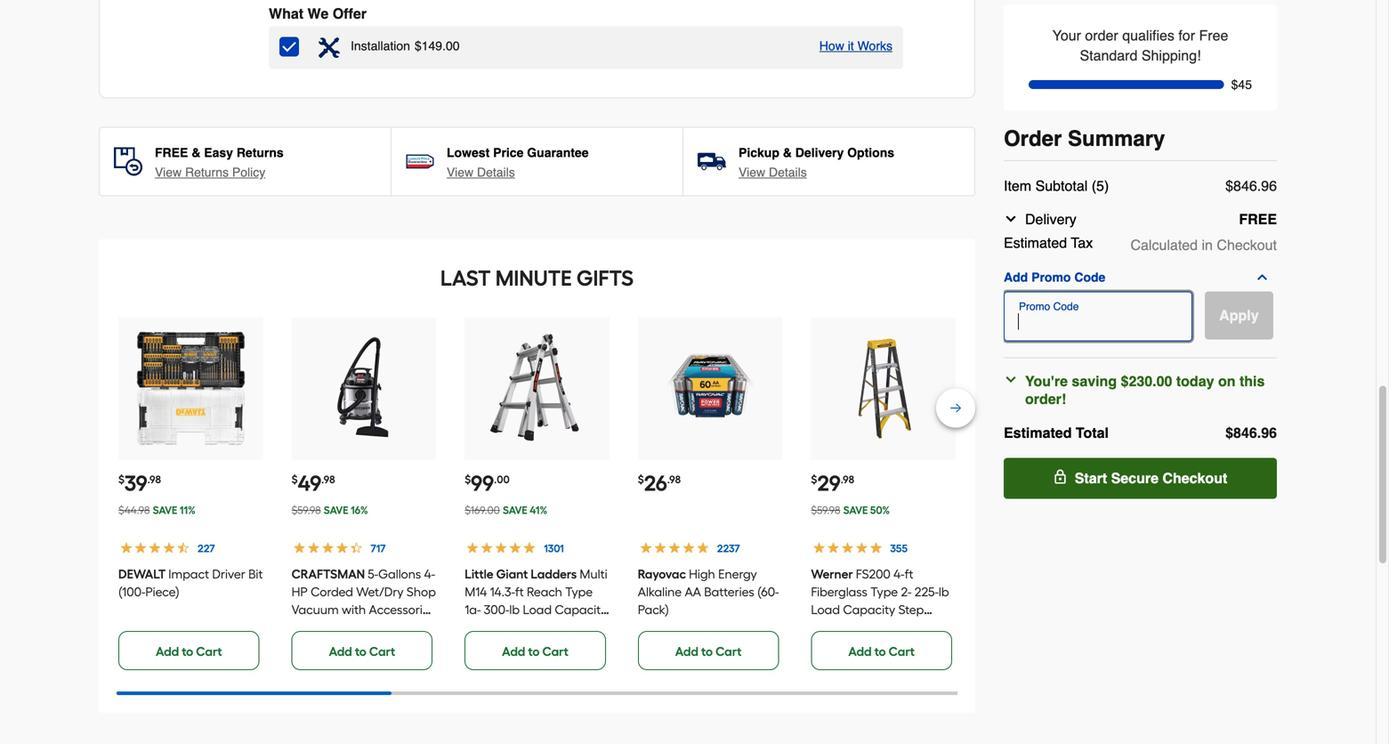 Task type: vqa. For each thing, say whether or not it's contained in the screenshot.
bottommost Outdoor
no



Task type: locate. For each thing, give the bounding box(es) containing it.
chevron down image
[[1004, 212, 1019, 226], [1004, 372, 1019, 387]]

. down this
[[1258, 425, 1262, 441]]

load
[[523, 602, 552, 618], [812, 602, 841, 618]]

$59.98 down '49'
[[292, 504, 321, 517]]

add to cart inside 26 list item
[[676, 644, 742, 659]]

1 horizontal spatial returns
[[237, 146, 284, 160]]

$59.98 down 29 on the bottom of page
[[812, 504, 841, 517]]

0 vertical spatial 846
[[1234, 177, 1258, 194]]

today
[[1177, 373, 1215, 389]]

3 .98 from the left
[[668, 473, 681, 486]]

save left 11%
[[153, 504, 177, 517]]

1 4- from the left
[[424, 567, 435, 582]]

add inside 99 list item
[[502, 644, 526, 659]]

4 to from the left
[[702, 644, 713, 659]]

1 96 from the top
[[1262, 177, 1278, 194]]

0 horizontal spatial type
[[566, 585, 593, 600]]

2 view details link from the left
[[739, 163, 807, 181]]

1 $ 846 . 96 from the top
[[1226, 177, 1278, 194]]

$59.98 inside the 29 list item
[[812, 504, 841, 517]]

4- inside fs200 4-ft fiberglass type 2- 225-lb load capacity step ladder
[[894, 567, 905, 582]]

.98 inside $ 26 .98
[[668, 473, 681, 486]]

cart inside 26 list item
[[716, 644, 742, 659]]

1 chevron down image from the top
[[1004, 212, 1019, 226]]

add down the telescoping
[[502, 644, 526, 659]]

ft down little giant ladders
[[515, 585, 524, 600]]

type down multi
[[566, 585, 593, 600]]

add down included
[[329, 644, 352, 659]]

846
[[1234, 177, 1258, 194], [1234, 425, 1258, 441]]

1 view from the left
[[155, 165, 182, 179]]

add inside 39 'list item'
[[156, 644, 179, 659]]

$ 846 . 96
[[1226, 177, 1278, 194], [1226, 425, 1278, 441]]

load inside fs200 4-ft fiberglass type 2- 225-lb load capacity step ladder
[[812, 602, 841, 618]]

details inside lowest price guarantee view details
[[477, 165, 515, 179]]

to inside 39 'list item'
[[182, 644, 193, 659]]

0 vertical spatial 96
[[1262, 177, 1278, 194]]

free up chevron up icon
[[1240, 211, 1278, 227]]

5-
[[368, 567, 379, 582]]

capacity down fiberglass
[[844, 602, 896, 618]]

.98 for 26
[[668, 473, 681, 486]]

1 to from the left
[[182, 644, 193, 659]]

chevron down image inside you're saving  $230.00  today on this order! link
[[1004, 372, 1019, 387]]

39 list item
[[118, 317, 263, 670]]

1 horizontal spatial view
[[447, 165, 474, 179]]

.98 inside $ 39 .98
[[147, 473, 161, 486]]

ladder
[[812, 620, 852, 635], [512, 638, 553, 653]]

for
[[1179, 27, 1196, 44]]

0 vertical spatial .00
[[443, 39, 460, 53]]

$ inside $ 49 .98
[[292, 473, 298, 486]]

view details link for view
[[739, 163, 807, 181]]

estimated down order!
[[1004, 425, 1072, 441]]

1 horizontal spatial 4-
[[894, 567, 905, 582]]

add for 39
[[156, 644, 179, 659]]

0 vertical spatial ladder
[[812, 620, 852, 635]]

qualifies
[[1123, 27, 1175, 44]]

to inside 49 list item
[[355, 644, 367, 659]]

save inside 99 list item
[[503, 504, 528, 517]]

2 .98 from the left
[[322, 473, 335, 486]]

we
[[308, 5, 329, 22]]

5 add to cart link from the left
[[812, 631, 953, 670]]

fiberglass
[[812, 585, 868, 600]]

ft up 2- at the right bottom of page
[[905, 567, 914, 582]]

to inside the 29 list item
[[875, 644, 887, 659]]

4 add to cart from the left
[[676, 644, 742, 659]]

add down aa
[[676, 644, 699, 659]]

add to cart link for 99
[[465, 631, 606, 670]]

5-gallons 4- hp corded wet/dry shop vacuum with accessories included
[[292, 567, 436, 635]]

werner
[[812, 567, 854, 582]]

order
[[1086, 27, 1119, 44]]

accessories
[[369, 602, 435, 618]]

1 vertical spatial .00
[[494, 473, 510, 486]]

4 cart from the left
[[716, 644, 742, 659]]

estimated for estimated total
[[1004, 425, 1072, 441]]

2 capacity from the left
[[844, 602, 896, 618]]

cart down the accessories
[[369, 644, 396, 659]]

0 horizontal spatial load
[[523, 602, 552, 618]]

5 add to cart from the left
[[849, 644, 915, 659]]

1 vertical spatial ft
[[515, 585, 524, 600]]

1 .98 from the left
[[147, 473, 161, 486]]

add to cart link down step
[[812, 631, 953, 670]]

2 96 from the top
[[1262, 425, 1278, 441]]

2 cart from the left
[[369, 644, 396, 659]]

$
[[415, 39, 422, 53], [1226, 177, 1234, 194], [1226, 425, 1234, 441], [118, 473, 125, 486], [292, 473, 298, 486], [465, 473, 471, 486], [638, 473, 644, 486], [812, 473, 818, 486]]

add for 99
[[502, 644, 526, 659]]

lb
[[939, 585, 950, 600], [510, 602, 520, 618]]

type inside multi m14 14.3-ft reach type 1a- 300-lb load capacity telescoping multi- position ladder
[[566, 585, 593, 600]]

policy
[[232, 165, 266, 179]]

details down pickup
[[769, 165, 807, 179]]

5 to from the left
[[875, 644, 887, 659]]

add to cart inside 39 'list item'
[[156, 644, 222, 659]]

to down high energy alkaline aa batteries (60- pack)
[[702, 644, 713, 659]]

2 $ 846 . 96 from the top
[[1226, 425, 1278, 441]]

1 estimated from the top
[[1004, 234, 1068, 251]]

your order qualifies for free standard shipping!
[[1053, 27, 1229, 64]]

to for 29
[[875, 644, 887, 659]]

(5)
[[1092, 177, 1110, 194]]

1 vertical spatial 96
[[1262, 425, 1278, 441]]

$59.98 inside 49 list item
[[292, 504, 321, 517]]

high
[[689, 567, 716, 582]]

free
[[1200, 27, 1229, 44]]

capacity up 'multi-'
[[555, 602, 608, 618]]

lb down 14.3-
[[510, 602, 520, 618]]

load inside multi m14 14.3-ft reach type 1a- 300-lb load capacity telescoping multi- position ladder
[[523, 602, 552, 618]]

4- inside 5-gallons 4- hp corded wet/dry shop vacuum with accessories included
[[424, 567, 435, 582]]

1 vertical spatial lb
[[510, 602, 520, 618]]

rayovac high energy alkaline aa batteries (60-pack) image
[[653, 331, 769, 447]]

how it works
[[820, 39, 893, 53]]

load down fiberglass
[[812, 602, 841, 618]]

0 vertical spatial returns
[[237, 146, 284, 160]]

capacity
[[555, 602, 608, 618], [844, 602, 896, 618]]

2 view from the left
[[447, 165, 474, 179]]

26
[[644, 471, 668, 496]]

estimated tax
[[1004, 234, 1094, 251]]

2 $59.98 from the left
[[812, 504, 841, 517]]

1 vertical spatial free
[[1240, 211, 1278, 227]]

1 horizontal spatial free
[[1240, 211, 1278, 227]]

& right pickup
[[783, 146, 792, 160]]

2 load from the left
[[812, 602, 841, 618]]

1 type from the left
[[566, 585, 593, 600]]

(60-
[[758, 585, 780, 600]]

1 horizontal spatial lb
[[939, 585, 950, 600]]

cart down batteries at the bottom right of page
[[716, 644, 742, 659]]

multi
[[580, 567, 608, 582]]

2 details from the left
[[769, 165, 807, 179]]

multi m14 14.3-ft reach type 1a- 300-lb load capacity telescoping multi- position ladder
[[465, 567, 608, 653]]

craftsman
[[292, 567, 365, 582]]

to inside 26 list item
[[702, 644, 713, 659]]

add to cart link down 300-
[[465, 631, 606, 670]]

$ inside $ 39 .98
[[118, 473, 125, 486]]

846 for item subtotal (5)
[[1234, 177, 1258, 194]]

save left 50% at the right bottom of the page
[[844, 504, 868, 517]]

add to cart link inside 39 'list item'
[[118, 631, 260, 670]]

hp
[[292, 585, 308, 600]]

add promo code
[[1004, 270, 1106, 284]]

$ 29 .98
[[812, 471, 855, 496]]

2 & from the left
[[783, 146, 792, 160]]

add for 29
[[849, 644, 872, 659]]

2 add to cart from the left
[[329, 644, 396, 659]]

add to cart down 'multi-'
[[502, 644, 569, 659]]

3 cart from the left
[[543, 644, 569, 659]]

cart down impact driver bit (100-piece)
[[196, 644, 222, 659]]

4 .98 from the left
[[841, 473, 855, 486]]

add to cart for 39
[[156, 644, 222, 659]]

add inside 26 list item
[[676, 644, 699, 659]]

2 . from the top
[[1258, 425, 1262, 441]]

view details link down pickup
[[739, 163, 807, 181]]

1 vertical spatial $ 846 . 96
[[1226, 425, 1278, 441]]

add down fs200 4-ft fiberglass type 2- 225-lb load capacity step ladder
[[849, 644, 872, 659]]

to
[[182, 644, 193, 659], [355, 644, 367, 659], [528, 644, 540, 659], [702, 644, 713, 659], [875, 644, 887, 659]]

$ 846 . 96 for item subtotal (5)
[[1226, 177, 1278, 194]]

0 horizontal spatial delivery
[[796, 146, 844, 160]]

2 estimated from the top
[[1004, 425, 1072, 441]]

$ 846 . 96 up calculated in checkout
[[1226, 177, 1278, 194]]

0 vertical spatial lb
[[939, 585, 950, 600]]

96 up calculated in checkout
[[1262, 177, 1278, 194]]

& inside the free & easy returns view returns policy
[[192, 146, 201, 160]]

0 vertical spatial ft
[[905, 567, 914, 582]]

impact
[[169, 567, 209, 582]]

cart for 29
[[889, 644, 915, 659]]

how it works button
[[820, 37, 893, 55]]

save inside the 29 list item
[[844, 504, 868, 517]]

0 horizontal spatial &
[[192, 146, 201, 160]]

view down pickup
[[739, 165, 766, 179]]

corded
[[311, 585, 353, 600]]

4- up shop
[[424, 567, 435, 582]]

29
[[818, 471, 841, 496]]

save for 49
[[324, 504, 349, 517]]

1 horizontal spatial ladder
[[812, 620, 852, 635]]

checkout
[[1218, 237, 1278, 253], [1163, 470, 1228, 486]]

installation $ 149 .00
[[351, 39, 460, 53]]

& left easy
[[192, 146, 201, 160]]

1 horizontal spatial delivery
[[1026, 211, 1077, 227]]

secure
[[1112, 470, 1159, 486]]

cart for 49
[[369, 644, 396, 659]]

None text field
[[1012, 313, 1184, 331]]

chevron down image down item
[[1004, 212, 1019, 226]]

in
[[1203, 237, 1214, 253]]

cart inside 99 list item
[[543, 644, 569, 659]]

1 capacity from the left
[[555, 602, 608, 618]]

1 vertical spatial checkout
[[1163, 470, 1228, 486]]

0 horizontal spatial view details link
[[447, 163, 515, 181]]

pack)
[[638, 602, 669, 618]]

2 4- from the left
[[894, 567, 905, 582]]

$169.00
[[465, 504, 500, 517]]

checkout inside button
[[1163, 470, 1228, 486]]

add left the promo
[[1004, 270, 1029, 284]]

1 & from the left
[[192, 146, 201, 160]]

add to cart link inside 49 list item
[[292, 631, 433, 670]]

estimated
[[1004, 234, 1068, 251], [1004, 425, 1072, 441]]

2 horizontal spatial view
[[739, 165, 766, 179]]

to down 'multi-'
[[528, 644, 540, 659]]

4 save from the left
[[844, 504, 868, 517]]

1 horizontal spatial type
[[871, 585, 899, 600]]

chevron up image
[[1256, 270, 1270, 284]]

1 view details link from the left
[[447, 163, 515, 181]]

50%
[[871, 504, 891, 517]]

0 vertical spatial chevron down image
[[1004, 212, 1019, 226]]

ladder inside fs200 4-ft fiberglass type 2- 225-lb load capacity step ladder
[[812, 620, 852, 635]]

1 vertical spatial ladder
[[512, 638, 553, 653]]

add to cart link inside 99 list item
[[465, 631, 606, 670]]

0 horizontal spatial 4-
[[424, 567, 435, 582]]

1 vertical spatial chevron down image
[[1004, 372, 1019, 387]]

delivery up the estimated tax
[[1026, 211, 1077, 227]]

save left 16%
[[324, 504, 349, 517]]

add to cart link down high energy alkaline aa batteries (60- pack)
[[638, 631, 779, 670]]

ft inside multi m14 14.3-ft reach type 1a- 300-lb load capacity telescoping multi- position ladder
[[515, 585, 524, 600]]

cart down 'multi-'
[[543, 644, 569, 659]]

0 vertical spatial free
[[155, 146, 188, 160]]

16%
[[351, 504, 368, 517]]

.00 up $169.00 save 41%
[[494, 473, 510, 486]]

1 cart from the left
[[196, 644, 222, 659]]

0 vertical spatial $ 846 . 96
[[1226, 177, 1278, 194]]

2 add to cart link from the left
[[292, 631, 433, 670]]

you're
[[1026, 373, 1068, 389]]

add inside the 29 list item
[[849, 644, 872, 659]]

cart for 39
[[196, 644, 222, 659]]

1 $59.98 from the left
[[292, 504, 321, 517]]

add to cart link inside 26 list item
[[638, 631, 779, 670]]

96
[[1262, 177, 1278, 194], [1262, 425, 1278, 441]]

type down fs200
[[871, 585, 899, 600]]

batteries
[[705, 585, 755, 600]]

0 horizontal spatial view
[[155, 165, 182, 179]]

$59.98 save 50%
[[812, 504, 891, 517]]

werner fs200 4-ft fiberglass type 2- 225-lb load capacity step ladder image
[[826, 331, 942, 447]]

chevron down image left you're
[[1004, 372, 1019, 387]]

start secure checkout
[[1075, 470, 1228, 486]]

add to cart link for 39
[[118, 631, 260, 670]]

add to cart link down piece)
[[118, 631, 260, 670]]

.98 inside $ 49 .98
[[322, 473, 335, 486]]

add to cart link down with
[[292, 631, 433, 670]]

view inside pickup & delivery options view details
[[739, 165, 766, 179]]

checkout right secure on the right bottom of page
[[1163, 470, 1228, 486]]

1 horizontal spatial view details link
[[739, 163, 807, 181]]

3 view from the left
[[739, 165, 766, 179]]

view details link down lowest
[[447, 163, 515, 181]]

3 save from the left
[[503, 504, 528, 517]]

how
[[820, 39, 845, 53]]

delivery left options
[[796, 146, 844, 160]]

ft inside fs200 4-ft fiberglass type 2- 225-lb load capacity step ladder
[[905, 567, 914, 582]]

add to cart link inside the 29 list item
[[812, 631, 953, 670]]

96 for estimated total
[[1262, 425, 1278, 441]]

0 horizontal spatial free
[[155, 146, 188, 160]]

returns down easy
[[185, 165, 229, 179]]

2 to from the left
[[355, 644, 367, 659]]

to down impact driver bit (100-piece)
[[182, 644, 193, 659]]

code
[[1075, 270, 1106, 284]]

846 down this
[[1234, 425, 1258, 441]]

cart down step
[[889, 644, 915, 659]]

add to cart inside 99 list item
[[502, 644, 569, 659]]

96 down this
[[1262, 425, 1278, 441]]

free inside the free & easy returns view returns policy
[[155, 146, 188, 160]]

view inside the free & easy returns view returns policy
[[155, 165, 182, 179]]

0 vertical spatial estimated
[[1004, 234, 1068, 251]]

load down reach
[[523, 602, 552, 618]]

add to cart inside the 29 list item
[[849, 644, 915, 659]]

1 vertical spatial returns
[[185, 165, 229, 179]]

(100-
[[118, 585, 145, 600]]

1 vertical spatial estimated
[[1004, 425, 1072, 441]]

ladder down fiberglass
[[812, 620, 852, 635]]

saving
[[1072, 373, 1118, 389]]

view down lowest
[[447, 165, 474, 179]]

to for 49
[[355, 644, 367, 659]]

capacity inside multi m14 14.3-ft reach type 1a- 300-lb load capacity telescoping multi- position ladder
[[555, 602, 608, 618]]

1 save from the left
[[153, 504, 177, 517]]

3 add to cart link from the left
[[465, 631, 606, 670]]

1 vertical spatial 846
[[1234, 425, 1258, 441]]

49
[[298, 471, 322, 496]]

0 vertical spatial delivery
[[796, 146, 844, 160]]

standard
[[1080, 47, 1138, 64]]

1 horizontal spatial &
[[783, 146, 792, 160]]

to inside 99 list item
[[528, 644, 540, 659]]

cart inside the 29 list item
[[889, 644, 915, 659]]

last
[[441, 265, 491, 291]]

save inside 39 'list item'
[[153, 504, 177, 517]]

view left policy on the top of the page
[[155, 165, 182, 179]]

1 horizontal spatial ft
[[905, 567, 914, 582]]

1 details from the left
[[477, 165, 515, 179]]

2 846 from the top
[[1234, 425, 1258, 441]]

1 add to cart from the left
[[156, 644, 222, 659]]

price
[[493, 146, 524, 160]]

846 up calculated in checkout
[[1234, 177, 1258, 194]]

1 846 from the top
[[1234, 177, 1258, 194]]

this
[[1240, 373, 1266, 389]]

2 chevron down image from the top
[[1004, 372, 1019, 387]]

3 to from the left
[[528, 644, 540, 659]]

to for 39
[[182, 644, 193, 659]]

high energy alkaline aa batteries (60- pack)
[[638, 567, 780, 618]]

2 save from the left
[[324, 504, 349, 517]]

cart inside 39 'list item'
[[196, 644, 222, 659]]

1 horizontal spatial capacity
[[844, 602, 896, 618]]

to down with
[[355, 644, 367, 659]]

4 add to cart link from the left
[[638, 631, 779, 670]]

to down fs200 4-ft fiberglass type 2- 225-lb load capacity step ladder
[[875, 644, 887, 659]]

0 horizontal spatial capacity
[[555, 602, 608, 618]]

26 list item
[[638, 317, 783, 670]]

3 add to cart from the left
[[502, 644, 569, 659]]

0 horizontal spatial $59.98
[[292, 504, 321, 517]]

add to cart down with
[[329, 644, 396, 659]]

4- up 2- at the right bottom of page
[[894, 567, 905, 582]]

0 vertical spatial .
[[1258, 177, 1262, 194]]

total
[[1076, 425, 1109, 441]]

96 for item subtotal (5)
[[1262, 177, 1278, 194]]

ladder down 'multi-'
[[512, 638, 553, 653]]

item
[[1004, 177, 1032, 194]]

$ inside $ 29 .98
[[812, 473, 818, 486]]

1 . from the top
[[1258, 177, 1262, 194]]

save inside 49 list item
[[324, 504, 349, 517]]

you're saving  $230.00  today on this order! link
[[1004, 372, 1271, 408]]

driver
[[212, 567, 246, 582]]

little
[[465, 567, 494, 582]]

estimated up the promo
[[1004, 234, 1068, 251]]

& for free
[[192, 146, 201, 160]]

0 horizontal spatial returns
[[185, 165, 229, 179]]

details down price
[[477, 165, 515, 179]]

checkout up chevron up icon
[[1218, 237, 1278, 253]]

.00
[[443, 39, 460, 53], [494, 473, 510, 486]]

add to cart for 99
[[502, 644, 569, 659]]

. up calculated in checkout
[[1258, 177, 1262, 194]]

1 vertical spatial .
[[1258, 425, 1262, 441]]

.00 right the installation
[[443, 39, 460, 53]]

to for 99
[[528, 644, 540, 659]]

1 horizontal spatial .00
[[494, 473, 510, 486]]

846 for estimated total
[[1234, 425, 1258, 441]]

save left 41%
[[503, 504, 528, 517]]

rayovac
[[638, 567, 687, 582]]

view for free & easy returns view returns policy
[[155, 165, 182, 179]]

cart for 99
[[543, 644, 569, 659]]

multi-
[[535, 620, 567, 635]]

add to cart for 29
[[849, 644, 915, 659]]

cart inside 49 list item
[[369, 644, 396, 659]]

1 horizontal spatial $59.98
[[812, 504, 841, 517]]

0 horizontal spatial ft
[[515, 585, 524, 600]]

0 horizontal spatial details
[[477, 165, 515, 179]]

& inside pickup & delivery options view details
[[783, 146, 792, 160]]

$ 846 . 96 down this
[[1226, 425, 1278, 441]]

add to cart down fs200 4-ft fiberglass type 2- 225-lb load capacity step ladder
[[849, 644, 915, 659]]

1 horizontal spatial details
[[769, 165, 807, 179]]

add to cart down high energy alkaline aa batteries (60- pack)
[[676, 644, 742, 659]]

2 type from the left
[[871, 585, 899, 600]]

lb right 2- at the right bottom of page
[[939, 585, 950, 600]]

1 add to cart link from the left
[[118, 631, 260, 670]]

$ inside $ 26 .98
[[638, 473, 644, 486]]

returns up policy on the top of the page
[[237, 146, 284, 160]]

0 horizontal spatial ladder
[[512, 638, 553, 653]]

free up view returns policy link
[[155, 146, 188, 160]]

1 load from the left
[[523, 602, 552, 618]]

calculated in checkout
[[1131, 237, 1278, 253]]

.98 inside $ 29 .98
[[841, 473, 855, 486]]

add to cart down piece)
[[156, 644, 222, 659]]

add inside 49 list item
[[329, 644, 352, 659]]

0 horizontal spatial lb
[[510, 602, 520, 618]]

1 horizontal spatial load
[[812, 602, 841, 618]]

0 vertical spatial checkout
[[1218, 237, 1278, 253]]

energy
[[719, 567, 757, 582]]

estimated total
[[1004, 425, 1109, 441]]

chevron down image for you're saving  $230.00  today on this order!
[[1004, 372, 1019, 387]]

5 cart from the left
[[889, 644, 915, 659]]

add to cart inside 49 list item
[[329, 644, 396, 659]]

add down piece)
[[156, 644, 179, 659]]

&
[[192, 146, 201, 160], [783, 146, 792, 160]]

add to cart link for 49
[[292, 631, 433, 670]]



Task type: describe. For each thing, give the bounding box(es) containing it.
dewalt impact driver bit (100-piece) image
[[133, 331, 249, 447]]

add to cart for 49
[[329, 644, 396, 659]]

ladders
[[531, 567, 577, 582]]

bit
[[249, 567, 263, 582]]

step
[[899, 602, 925, 618]]

last minute gifts
[[441, 265, 634, 291]]

giant
[[496, 567, 528, 582]]

tax
[[1072, 234, 1094, 251]]

1 vertical spatial delivery
[[1026, 211, 1077, 227]]

.00 inside $ 99 .00
[[494, 473, 510, 486]]

29 list item
[[812, 317, 956, 670]]

view for pickup & delivery options view details
[[739, 165, 766, 179]]

aa
[[685, 585, 702, 600]]

$ 39 .98
[[118, 471, 161, 496]]

details inside pickup & delivery options view details
[[769, 165, 807, 179]]

save for 29
[[844, 504, 868, 517]]

300-
[[484, 602, 510, 618]]

lowest price guarantee view details
[[447, 146, 589, 179]]

item subtotal (5)
[[1004, 177, 1110, 194]]

. for item subtotal (5)
[[1258, 177, 1262, 194]]

pickup
[[739, 146, 780, 160]]

secure image
[[1054, 470, 1068, 484]]

$45
[[1232, 77, 1253, 92]]

.98 for 39
[[147, 473, 161, 486]]

you're saving  $230.00  today on this order!
[[1026, 373, 1266, 407]]

summary
[[1069, 126, 1166, 151]]

checkout for calculated in checkout
[[1218, 237, 1278, 253]]

little giant ladders
[[465, 567, 577, 582]]

on
[[1219, 373, 1236, 389]]

order!
[[1026, 391, 1067, 407]]

lb inside multi m14 14.3-ft reach type 1a- 300-lb load capacity telescoping multi- position ladder
[[510, 602, 520, 618]]

last minute gifts heading
[[117, 260, 958, 296]]

view returns policy link
[[155, 163, 266, 181]]

$59.98 save 16%
[[292, 504, 368, 517]]

little giant ladders multi m14 14.3-ft reach type 1a- 300-lb load capacity telescoping multi-position ladder image
[[479, 331, 595, 447]]

installation
[[351, 39, 410, 53]]

.98 for 29
[[841, 473, 855, 486]]

free & easy returns view returns policy
[[155, 146, 284, 179]]

0 horizontal spatial .00
[[443, 39, 460, 53]]

$169.00 save 41%
[[465, 504, 548, 517]]

1a-
[[465, 602, 481, 618]]

included
[[292, 620, 341, 635]]

$ 846 . 96 for estimated total
[[1226, 425, 1278, 441]]

$ inside $ 99 .00
[[465, 473, 471, 486]]

225-
[[915, 585, 939, 600]]

save for 99
[[503, 504, 528, 517]]

alkaline
[[638, 585, 682, 600]]

type inside fs200 4-ft fiberglass type 2- 225-lb load capacity step ladder
[[871, 585, 899, 600]]

minute
[[496, 265, 572, 291]]

delivery inside pickup & delivery options view details
[[796, 146, 844, 160]]

view details link for details
[[447, 163, 515, 181]]

$59.98 for 29
[[812, 504, 841, 517]]

$ 99 .00
[[465, 471, 510, 496]]

. for estimated total
[[1258, 425, 1262, 441]]

add for 49
[[329, 644, 352, 659]]

fs200
[[856, 567, 891, 582]]

save for 39
[[153, 504, 177, 517]]

subtotal
[[1036, 177, 1088, 194]]

gallons
[[379, 567, 421, 582]]

.98 for 49
[[322, 473, 335, 486]]

$44.98 save 11%
[[118, 504, 196, 517]]

craftsman 5-gallons 4-hp corded wet/dry shop vacuum with accessories included image
[[306, 331, 422, 447]]

free for free
[[1240, 211, 1278, 227]]

estimated for estimated tax
[[1004, 234, 1068, 251]]

assembly image
[[319, 37, 340, 58]]

99 list item
[[465, 317, 610, 670]]

lb inside fs200 4-ft fiberglass type 2- 225-lb load capacity step ladder
[[939, 585, 950, 600]]

what we offer
[[269, 5, 367, 22]]

easy
[[204, 146, 233, 160]]

with
[[342, 602, 366, 618]]

piece)
[[145, 585, 180, 600]]

your
[[1053, 27, 1082, 44]]

works
[[858, 39, 893, 53]]

position
[[465, 638, 509, 653]]

11%
[[180, 504, 196, 517]]

149
[[422, 39, 443, 53]]

promo
[[1032, 270, 1072, 284]]

14.3-
[[490, 585, 515, 600]]

checkout for start secure checkout
[[1163, 470, 1228, 486]]

chevron down image for delivery
[[1004, 212, 1019, 226]]

calculated
[[1131, 237, 1199, 253]]

fs200 4-ft fiberglass type 2- 225-lb load capacity step ladder
[[812, 567, 950, 635]]

capacity inside fs200 4-ft fiberglass type 2- 225-lb load capacity step ladder
[[844, 602, 896, 618]]

vacuum
[[292, 602, 339, 618]]

ladder inside multi m14 14.3-ft reach type 1a- 300-lb load capacity telescoping multi- position ladder
[[512, 638, 553, 653]]

99
[[471, 471, 494, 496]]

wet/dry
[[356, 585, 404, 600]]

reach
[[527, 585, 563, 600]]

start
[[1075, 470, 1108, 486]]

view inside lowest price guarantee view details
[[447, 165, 474, 179]]

& for pickup
[[783, 146, 792, 160]]

telescoping
[[465, 620, 532, 635]]

guarantee
[[527, 146, 589, 160]]

49 list item
[[292, 317, 436, 670]]

order
[[1004, 126, 1063, 151]]

order summary
[[1004, 126, 1166, 151]]

it
[[848, 39, 855, 53]]

lowest
[[447, 146, 490, 160]]

$ 49 .98
[[292, 471, 335, 496]]

impact driver bit (100-piece)
[[118, 567, 263, 600]]

$ 26 .98
[[638, 471, 681, 496]]

$59.98 for 49
[[292, 504, 321, 517]]

39
[[125, 471, 147, 496]]

free for free & easy returns view returns policy
[[155, 146, 188, 160]]

$44.98
[[118, 504, 150, 517]]

offer
[[333, 5, 367, 22]]

dewalt
[[118, 567, 166, 582]]

gifts
[[577, 265, 634, 291]]

add to cart link for 29
[[812, 631, 953, 670]]



